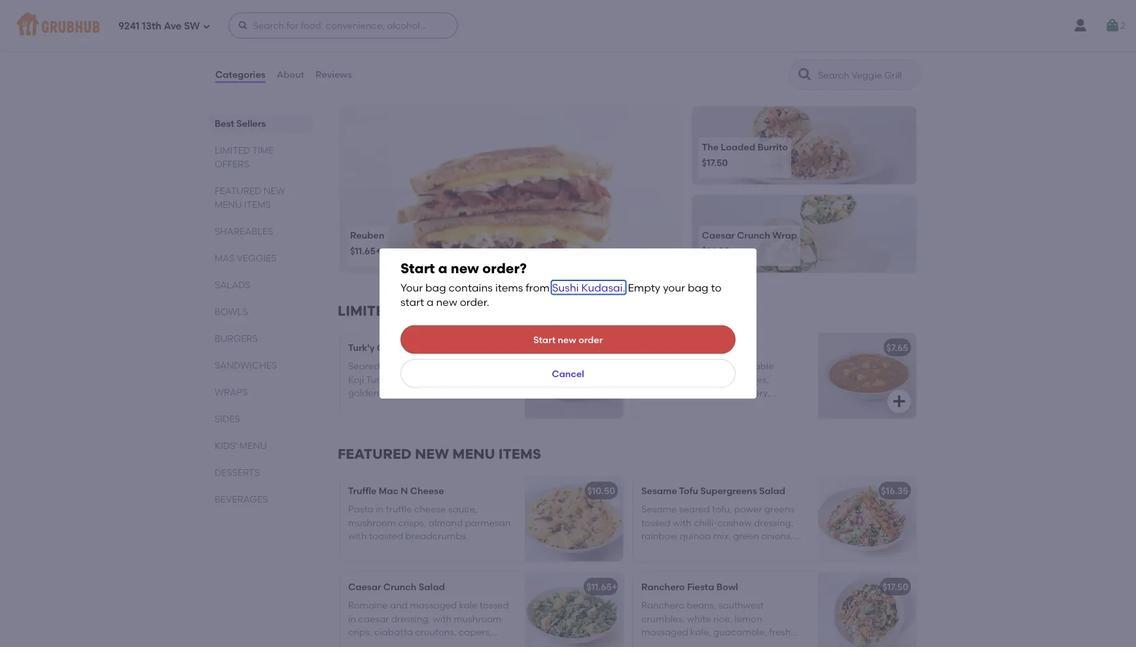Task type: vqa. For each thing, say whether or not it's contained in the screenshot.
FEATURED NEW MENU ITEMS to the top
yes



Task type: describe. For each thing, give the bounding box(es) containing it.
tossed inside sesame seared tofu, power greens tossed with chilli-cashew dressing, rainbow quinoa mix, green onions, tuxedo sesame seeds.
[[641, 518, 671, 529]]

grilled
[[348, 414, 376, 425]]

onions, inside sesame seared tofu, power greens tossed with chilli-cashew dressing, rainbow quinoa mix, green onions, tuxedo sesame seeds.
[[761, 531, 793, 542]]

+ for seared prime roots black pepper koji turk'y with cranberry aioli, golden "turkey" gravy, and homemade cranberry stuffing on grilled sourdough bread
[[612, 342, 617, 354]]

thyme
[[707, 401, 735, 412]]

black
[[437, 361, 462, 372]]

13th
[[142, 20, 161, 32]]

kale
[[459, 600, 477, 612]]

fable
[[749, 361, 774, 372]]

sellers for best
[[236, 118, 266, 129]]

sandwiches tab
[[215, 359, 306, 372]]

0 vertical spatial a
[[438, 260, 447, 277]]

crips,
[[348, 627, 372, 638]]

$16.35 for $16.35
[[881, 486, 908, 497]]

sides
[[215, 414, 240, 425]]

mas
[[215, 253, 235, 264]]

1 horizontal spatial items
[[498, 446, 541, 463]]

with inside 'pasta in truffle cheese sauce, mushroom crisps, almond parmesan with toasted breadcrumbs.'
[[348, 531, 367, 542]]

kids' menu tab
[[215, 439, 306, 453]]

and inside seared prime roots black pepper koji turk'y with cranberry aioli, golden "turkey" gravy, and homemade cranberry stuffing on grilled sourdough bread
[[448, 388, 466, 399]]

desserts tab
[[215, 466, 306, 480]]

$16.35 for $16.35 +
[[585, 342, 612, 354]]

mix,
[[713, 531, 731, 542]]

start new order
[[533, 334, 603, 345]]

$10.50
[[587, 486, 615, 497]]

gravy,
[[419, 388, 446, 399]]

a inside "empty your bag to start a new order."
[[427, 296, 434, 309]]

1 horizontal spatial salad
[[759, 486, 785, 497]]

best for best sellers
[[215, 118, 234, 129]]

your bag contains items from sushi kudasai .
[[400, 281, 625, 294]]

best sellers for best
[[215, 118, 266, 129]]

ciabatta
[[374, 627, 413, 638]]

tofu
[[679, 486, 698, 497]]

loaded
[[721, 142, 755, 153]]

and down croutons,
[[433, 640, 450, 648]]

bag inside "empty your bag to start a new order."
[[688, 281, 708, 294]]

pasta
[[348, 504, 374, 515]]

chilli-
[[694, 518, 717, 529]]

with inside seared prime roots black pepper koji turk'y with cranberry aioli, golden "turkey" gravy, and homemade cranberry stuffing on grilled sourdough bread
[[394, 374, 412, 385]]

cancel button
[[400, 360, 736, 388]]

mas veggies
[[215, 253, 277, 264]]

0 vertical spatial new
[[451, 260, 479, 277]]

your
[[663, 281, 685, 294]]

limited inside limited time offers
[[215, 145, 250, 156]]

.
[[623, 281, 625, 294]]

bowls
[[215, 306, 248, 317]]

categories button
[[215, 51, 266, 98]]

empty
[[628, 281, 660, 294]]

mushroom
[[678, 342, 726, 354]]

1 vertical spatial cranberry
[[402, 401, 446, 412]]

seared
[[348, 361, 380, 372]]

sesame tofu supergreens salad
[[641, 486, 785, 497]]

on
[[483, 401, 495, 412]]

mushrooms,
[[641, 374, 696, 385]]

truffle mac n cheese image
[[525, 477, 623, 562]]

the
[[702, 142, 719, 153]]

1 vertical spatial limited
[[338, 303, 395, 320]]

yellow
[[678, 388, 705, 399]]

best sellers for limited
[[338, 65, 417, 82]]

tofu,
[[712, 504, 732, 515]]

to
[[711, 281, 721, 294]]

capers,
[[459, 627, 492, 638]]

sauce,
[[448, 504, 477, 515]]

salads
[[215, 279, 251, 291]]

greens
[[764, 504, 794, 515]]

new inside featured new menu items
[[264, 185, 285, 196]]

start a new order?
[[400, 260, 527, 277]]

a hearty mix of tempeh, fable mushrooms, russet potatoes, carrots, yellow onions, celery, rosemary, and thyme
[[641, 361, 774, 412]]

1 vertical spatial salad
[[419, 582, 445, 593]]

power
[[734, 504, 762, 515]]

cheese
[[414, 504, 446, 515]]

stuffing
[[448, 401, 481, 412]]

kudasai
[[581, 281, 623, 294]]

harvest mushroom stew
[[641, 342, 750, 354]]

from
[[526, 281, 550, 294]]

desserts
[[215, 467, 260, 478]]

romaine and massaged kale tossed in caesar dressing, with mushroom crips, ciabatta croutons, capers, almond parmesan and hemp hear
[[348, 600, 511, 648]]

1 vertical spatial $17.50
[[882, 582, 908, 593]]

new inside "empty your bag to start a new order."
[[436, 296, 457, 309]]

featured inside featured new menu items
[[215, 185, 261, 196]]

1 horizontal spatial $11.65
[[586, 582, 612, 593]]

caesar for caesar crunch salad
[[348, 582, 381, 593]]

massaged
[[410, 600, 457, 612]]

sesame
[[674, 544, 709, 555]]

best sellers tab
[[215, 116, 306, 130]]

ave
[[164, 20, 182, 32]]

turk'y inside seared prime roots black pepper koji turk'y with cranberry aioli, golden "turkey" gravy, and homemade cranberry stuffing on grilled sourdough bread
[[366, 374, 391, 385]]

burgers tab
[[215, 332, 306, 346]]

order.
[[460, 296, 489, 309]]

and inside a hearty mix of tempeh, fable mushrooms, russet potatoes, carrots, yellow onions, celery, rosemary, and thyme
[[687, 401, 705, 412]]

wraps tab
[[215, 385, 306, 399]]

$7.65
[[886, 342, 908, 354]]

truffle
[[348, 486, 377, 497]]

toasted
[[369, 531, 403, 542]]

1 horizontal spatial time
[[398, 303, 432, 320]]

categories
[[215, 69, 265, 80]]

start new order button
[[400, 326, 736, 354]]

dressing, inside sesame seared tofu, power greens tossed with chilli-cashew dressing, rainbow quinoa mix, green onions, tuxedo sesame seeds.
[[754, 518, 793, 529]]

parmesan inside 'pasta in truffle cheese sauce, mushroom crisps, almond parmesan with toasted breadcrumbs.'
[[465, 518, 511, 529]]

supergreens
[[700, 486, 757, 497]]

salads tab
[[215, 278, 306, 292]]

caesar crunch salad image
[[525, 573, 623, 648]]

$14.00
[[702, 245, 730, 256]]

golden
[[348, 388, 379, 399]]

offers inside tab
[[215, 158, 249, 169]]

menu down bread
[[452, 446, 495, 463]]

hearty
[[650, 361, 679, 372]]

cashew
[[717, 518, 752, 529]]

potatoes,
[[727, 374, 769, 385]]

tossed inside 'romaine and massaged kale tossed in caesar dressing, with mushroom crips, ciabatta croutons, capers, almond parmesan and hemp hear'
[[480, 600, 509, 612]]

about
[[277, 69, 304, 80]]

in inside 'romaine and massaged kale tossed in caesar dressing, with mushroom crips, ciabatta croutons, capers, almond parmesan and hemp hear'
[[348, 614, 356, 625]]

sesame tofu supergreens salad image
[[818, 477, 916, 562]]

1 vertical spatial new
[[415, 446, 449, 463]]

start
[[400, 296, 424, 309]]

romaine
[[348, 600, 388, 612]]

cranwich
[[377, 342, 420, 354]]

stew
[[728, 342, 750, 354]]

tuxedo
[[641, 544, 672, 555]]

about button
[[276, 51, 305, 98]]



Task type: locate. For each thing, give the bounding box(es) containing it.
0 vertical spatial caesar
[[702, 230, 735, 241]]

1 vertical spatial sesame
[[641, 504, 677, 515]]

1 horizontal spatial dressing,
[[754, 518, 793, 529]]

kids' menu
[[215, 440, 267, 452]]

mushroom inside 'pasta in truffle cheese sauce, mushroom crisps, almond parmesan with toasted breadcrumbs.'
[[348, 518, 396, 529]]

best sellers
[[338, 65, 417, 82], [215, 118, 266, 129]]

sesame for sesame seared tofu, power greens tossed with chilli-cashew dressing, rainbow quinoa mix, green onions, tuxedo sesame seeds.
[[641, 504, 677, 515]]

ranchero fiesta bowl image
[[818, 573, 916, 648]]

sourdough
[[378, 414, 426, 425]]

limited time offers
[[215, 145, 274, 169], [338, 303, 489, 320]]

start up cancel
[[533, 334, 556, 345]]

$11.65 left ranchero
[[586, 582, 612, 593]]

0 horizontal spatial featured new menu items
[[215, 185, 285, 210]]

9241 13th ave sw
[[118, 20, 200, 32]]

start up the your
[[400, 260, 435, 277]]

a
[[438, 260, 447, 277], [427, 296, 434, 309]]

0 vertical spatial +
[[375, 245, 381, 256]]

0 horizontal spatial svg image
[[238, 20, 248, 31]]

0 vertical spatial $17.50
[[702, 157, 728, 168]]

1 horizontal spatial svg image
[[891, 394, 907, 410]]

0 vertical spatial limited
[[215, 145, 250, 156]]

0 horizontal spatial offers
[[215, 158, 249, 169]]

new up contains at the top left of page
[[451, 260, 479, 277]]

onions, down greens
[[761, 531, 793, 542]]

0 horizontal spatial new
[[264, 185, 285, 196]]

best up "limited time offers" tab
[[215, 118, 234, 129]]

1 vertical spatial time
[[398, 303, 432, 320]]

1 bag from the left
[[425, 281, 446, 294]]

1 horizontal spatial sellers
[[371, 65, 417, 82]]

koji
[[348, 374, 364, 385]]

sesame for sesame tofu supergreens salad
[[641, 486, 677, 497]]

onions, up the thyme
[[707, 388, 739, 399]]

quinoa
[[680, 531, 711, 542]]

turk'y cranwich image
[[525, 334, 623, 419]]

0 horizontal spatial mushroom
[[348, 518, 396, 529]]

limited time offers tab
[[215, 143, 306, 171]]

time
[[252, 145, 274, 156], [398, 303, 432, 320]]

mushroom inside 'romaine and massaged kale tossed in caesar dressing, with mushroom crips, ciabatta croutons, capers, almond parmesan and hemp hear'
[[454, 614, 501, 625]]

new inside button
[[558, 334, 576, 345]]

cheese
[[410, 486, 444, 497]]

new left order
[[558, 334, 576, 345]]

1 vertical spatial offers
[[435, 303, 489, 320]]

0 horizontal spatial limited
[[215, 145, 250, 156]]

mushroom down pasta
[[348, 518, 396, 529]]

in inside 'pasta in truffle cheese sauce, mushroom crisps, almond parmesan with toasted breadcrumbs.'
[[376, 504, 384, 515]]

limited time offers down the best sellers tab
[[215, 145, 274, 169]]

crunch for salad
[[383, 582, 416, 593]]

$11.65 +
[[586, 582, 617, 593]]

0 horizontal spatial a
[[427, 296, 434, 309]]

0 vertical spatial almond
[[428, 518, 463, 529]]

fiesta
[[687, 582, 714, 593]]

1 horizontal spatial parmesan
[[465, 518, 511, 529]]

1 horizontal spatial in
[[376, 504, 384, 515]]

svg image down $7.65
[[891, 394, 907, 410]]

0 vertical spatial crunch
[[737, 230, 770, 241]]

1 vertical spatial parmesan
[[385, 640, 430, 648]]

0 vertical spatial sellers
[[371, 65, 417, 82]]

0 horizontal spatial best
[[215, 118, 234, 129]]

1 vertical spatial svg image
[[891, 394, 907, 410]]

caesar for caesar crunch wrap $14.00
[[702, 230, 735, 241]]

1 vertical spatial a
[[427, 296, 434, 309]]

sesame inside sesame seared tofu, power greens tossed with chilli-cashew dressing, rainbow quinoa mix, green onions, tuxedo sesame seeds.
[[641, 504, 677, 515]]

time inside limited time offers
[[252, 145, 274, 156]]

almond inside 'pasta in truffle cheese sauce, mushroom crisps, almond parmesan with toasted breadcrumbs.'
[[428, 518, 463, 529]]

mushroom
[[348, 518, 396, 529], [454, 614, 501, 625]]

with up '"turkey"' at the bottom of the page
[[394, 374, 412, 385]]

menu up the shareables
[[215, 199, 242, 210]]

start inside button
[[533, 334, 556, 345]]

0 horizontal spatial tossed
[[480, 600, 509, 612]]

+ for romaine and massaged kale tossed in caesar dressing, with mushroom crips, ciabatta croutons, capers, almond parmesan and hemp hear
[[612, 582, 617, 593]]

tossed up "rainbow"
[[641, 518, 671, 529]]

limited up turk'y cranwich
[[338, 303, 395, 320]]

featured new menu items tab
[[215, 184, 306, 211]]

1 vertical spatial limited time offers
[[338, 303, 489, 320]]

almond inside 'romaine and massaged kale tossed in caesar dressing, with mushroom crips, ciabatta croutons, capers, almond parmesan and hemp hear'
[[348, 640, 382, 648]]

0 vertical spatial best sellers
[[338, 65, 417, 82]]

sesame left tofu
[[641, 486, 677, 497]]

seared
[[679, 504, 710, 515]]

ranchero
[[641, 582, 685, 593]]

salad up massaged
[[419, 582, 445, 593]]

best inside tab
[[215, 118, 234, 129]]

onions, inside a hearty mix of tempeh, fable mushrooms, russet potatoes, carrots, yellow onions, celery, rosemary, and thyme
[[707, 388, 739, 399]]

1 vertical spatial featured
[[338, 446, 412, 463]]

0 horizontal spatial in
[[348, 614, 356, 625]]

main navigation navigation
[[0, 0, 1136, 51]]

best right about
[[338, 65, 368, 82]]

offers down contains at the top left of page
[[435, 303, 489, 320]]

2
[[1120, 20, 1126, 31]]

caesar crunch wrap $14.00
[[702, 230, 797, 256]]

+ left ranchero
[[612, 582, 617, 593]]

+ inside reuben $11.65 +
[[375, 245, 381, 256]]

bag left to
[[688, 281, 708, 294]]

order
[[578, 334, 603, 345]]

empty your bag to start a new order.
[[400, 281, 721, 309]]

0 vertical spatial parmesan
[[465, 518, 511, 529]]

0 horizontal spatial bag
[[425, 281, 446, 294]]

new down bread
[[415, 446, 449, 463]]

1 horizontal spatial tossed
[[641, 518, 671, 529]]

and down yellow
[[687, 401, 705, 412]]

featured new menu items inside tab
[[215, 185, 285, 210]]

1 vertical spatial best
[[215, 118, 234, 129]]

offers up featured new menu items tab
[[215, 158, 249, 169]]

1 horizontal spatial a
[[438, 260, 447, 277]]

celery,
[[741, 388, 770, 399]]

wraps
[[215, 387, 248, 398]]

time down the your
[[398, 303, 432, 320]]

0 vertical spatial time
[[252, 145, 274, 156]]

0 horizontal spatial crunch
[[383, 582, 416, 593]]

1 horizontal spatial crunch
[[737, 230, 770, 241]]

search icon image
[[797, 67, 813, 82]]

+ down reuben
[[375, 245, 381, 256]]

0 vertical spatial tossed
[[641, 518, 671, 529]]

1 horizontal spatial almond
[[428, 518, 463, 529]]

0 vertical spatial mushroom
[[348, 518, 396, 529]]

sushi
[[552, 281, 579, 294]]

0 vertical spatial offers
[[215, 158, 249, 169]]

limited time offers inside tab
[[215, 145, 274, 169]]

items inside tab
[[244, 199, 271, 210]]

parmesan inside 'romaine and massaged kale tossed in caesar dressing, with mushroom crips, ciabatta croutons, capers, almond parmesan and hemp hear'
[[385, 640, 430, 648]]

russet
[[698, 374, 724, 385]]

0 horizontal spatial featured
[[215, 185, 261, 196]]

reviews
[[315, 69, 352, 80]]

0 horizontal spatial items
[[244, 199, 271, 210]]

sw
[[184, 20, 200, 32]]

carrots,
[[641, 388, 675, 399]]

featured new menu items down bread
[[338, 446, 541, 463]]

$17.50 inside the loaded burrito $17.50
[[702, 157, 728, 168]]

green
[[733, 531, 759, 542]]

burrito
[[757, 142, 788, 153]]

crisps,
[[398, 518, 426, 529]]

ranchero fiesta bowl
[[641, 582, 738, 593]]

svg image right sw
[[203, 23, 210, 30]]

rosemary,
[[641, 401, 685, 412]]

new left order.
[[436, 296, 457, 309]]

almond down crips,
[[348, 640, 382, 648]]

a
[[641, 361, 648, 372]]

dressing, inside 'romaine and massaged kale tossed in caesar dressing, with mushroom crips, ciabatta croutons, capers, almond parmesan and hemp hear'
[[391, 614, 431, 625]]

1 vertical spatial almond
[[348, 640, 382, 648]]

svg image inside "main navigation" navigation
[[203, 23, 210, 30]]

1 vertical spatial onions,
[[761, 531, 793, 542]]

featured down "limited time offers" tab
[[215, 185, 261, 196]]

parmesan down sauce,
[[465, 518, 511, 529]]

in
[[376, 504, 384, 515], [348, 614, 356, 625]]

veggies
[[237, 253, 277, 264]]

1 vertical spatial turk'y
[[366, 374, 391, 385]]

tossed
[[641, 518, 671, 529], [480, 600, 509, 612]]

0 horizontal spatial dressing,
[[391, 614, 431, 625]]

limited down the best sellers tab
[[215, 145, 250, 156]]

mas veggies tab
[[215, 251, 306, 265]]

new
[[451, 260, 479, 277], [436, 296, 457, 309], [558, 334, 576, 345]]

0 horizontal spatial sellers
[[236, 118, 266, 129]]

bowls tab
[[215, 305, 306, 319]]

0 horizontal spatial svg image
[[203, 23, 210, 30]]

1 vertical spatial items
[[498, 446, 541, 463]]

1 vertical spatial +
[[612, 342, 617, 354]]

0 vertical spatial sesame
[[641, 486, 677, 497]]

0 vertical spatial turk'y
[[348, 342, 375, 354]]

1 vertical spatial new
[[436, 296, 457, 309]]

1 vertical spatial sellers
[[236, 118, 266, 129]]

0 vertical spatial $16.35
[[585, 342, 612, 354]]

2 bag from the left
[[688, 281, 708, 294]]

0 horizontal spatial $11.65
[[350, 245, 375, 256]]

beverages tab
[[215, 493, 306, 506]]

caesar up $14.00 in the top of the page
[[702, 230, 735, 241]]

Search Veggie Grill search field
[[817, 69, 917, 81]]

0 vertical spatial best
[[338, 65, 368, 82]]

0 vertical spatial cranberry
[[414, 374, 458, 385]]

with
[[394, 374, 412, 385], [673, 518, 691, 529], [348, 531, 367, 542], [433, 614, 452, 625]]

svg image
[[1105, 18, 1120, 33], [238, 20, 248, 31]]

+
[[375, 245, 381, 256], [612, 342, 617, 354], [612, 582, 617, 593]]

1 vertical spatial $16.35
[[881, 486, 908, 497]]

1 horizontal spatial bag
[[688, 281, 708, 294]]

0 horizontal spatial time
[[252, 145, 274, 156]]

dressing, up ciabatta
[[391, 614, 431, 625]]

featured new menu items
[[215, 185, 285, 210], [338, 446, 541, 463]]

$16.35 +
[[585, 342, 617, 354]]

new
[[264, 185, 285, 196], [415, 446, 449, 463]]

dressing,
[[754, 518, 793, 529], [391, 614, 431, 625]]

sides tab
[[215, 412, 306, 426]]

cranberry
[[414, 374, 458, 385], [402, 401, 446, 412]]

items
[[495, 281, 523, 294]]

0 horizontal spatial salad
[[419, 582, 445, 593]]

sellers for limited
[[371, 65, 417, 82]]

time down the best sellers tab
[[252, 145, 274, 156]]

cranberry up gravy,
[[414, 374, 458, 385]]

mix
[[681, 361, 697, 372]]

order?
[[482, 260, 527, 277]]

bag right the your
[[425, 281, 446, 294]]

caesar up romaine
[[348, 582, 381, 593]]

reuben
[[350, 230, 384, 241]]

sellers up "limited time offers" tab
[[236, 118, 266, 129]]

0 horizontal spatial onions,
[[707, 388, 739, 399]]

crunch up romaine
[[383, 582, 416, 593]]

almond up breadcrumbs.
[[428, 518, 463, 529]]

truffle
[[386, 504, 412, 515]]

1 vertical spatial caesar
[[348, 582, 381, 593]]

crunch left wrap
[[737, 230, 770, 241]]

sesame up "rainbow"
[[641, 504, 677, 515]]

0 horizontal spatial limited time offers
[[215, 145, 274, 169]]

+ right order
[[612, 342, 617, 354]]

0 horizontal spatial start
[[400, 260, 435, 277]]

and up "stuffing"
[[448, 388, 466, 399]]

cranberry down gravy,
[[402, 401, 446, 412]]

mac
[[379, 486, 399, 497]]

aioli,
[[460, 374, 481, 385]]

0 vertical spatial start
[[400, 260, 435, 277]]

harvest mushroom stew image
[[818, 334, 916, 419]]

with inside sesame seared tofu, power greens tossed with chilli-cashew dressing, rainbow quinoa mix, green onions, tuxedo sesame seeds.
[[673, 518, 691, 529]]

crunch for wrap
[[737, 230, 770, 241]]

start for start new order
[[533, 334, 556, 345]]

0 horizontal spatial $17.50
[[702, 157, 728, 168]]

1 sesame from the top
[[641, 486, 677, 497]]

turk'y up seared
[[348, 342, 375, 354]]

parmesan down ciabatta
[[385, 640, 430, 648]]

kids'
[[215, 440, 237, 452]]

caesar inside caesar crunch wrap $14.00
[[702, 230, 735, 241]]

with down pasta
[[348, 531, 367, 542]]

contains
[[449, 281, 493, 294]]

0 horizontal spatial best sellers
[[215, 118, 266, 129]]

$11.65 inside reuben $11.65 +
[[350, 245, 375, 256]]

"turkey"
[[381, 388, 417, 399]]

tossed right kale
[[480, 600, 509, 612]]

parmesan
[[465, 518, 511, 529], [385, 640, 430, 648]]

menu right the kids'
[[240, 440, 267, 452]]

with inside 'romaine and massaged kale tossed in caesar dressing, with mushroom crips, ciabatta croutons, capers, almond parmesan and hemp hear'
[[433, 614, 452, 625]]

0 vertical spatial dressing,
[[754, 518, 793, 529]]

1 horizontal spatial limited
[[338, 303, 395, 320]]

featured new menu items up the shareables
[[215, 185, 285, 210]]

1 horizontal spatial featured
[[338, 446, 412, 463]]

1 vertical spatial featured new menu items
[[338, 446, 541, 463]]

roots
[[410, 361, 435, 372]]

shareables tab
[[215, 224, 306, 238]]

and down caesar crunch salad
[[390, 600, 408, 612]]

1 vertical spatial $11.65
[[586, 582, 612, 593]]

best sellers inside tab
[[215, 118, 266, 129]]

1 horizontal spatial offers
[[435, 303, 489, 320]]

featured down grilled
[[338, 446, 412, 463]]

dressing, down greens
[[754, 518, 793, 529]]

0 vertical spatial salad
[[759, 486, 785, 497]]

0 vertical spatial limited time offers
[[215, 145, 274, 169]]

svg image
[[203, 23, 210, 30], [891, 394, 907, 410]]

2 vertical spatial new
[[558, 334, 576, 345]]

1 horizontal spatial mushroom
[[454, 614, 501, 625]]

pasta in truffle cheese sauce, mushroom crisps, almond parmesan with toasted breadcrumbs.
[[348, 504, 511, 542]]

2 button
[[1105, 14, 1126, 37]]

2 sesame from the top
[[641, 504, 677, 515]]

bag
[[425, 281, 446, 294], [688, 281, 708, 294]]

turk'y down seared
[[366, 374, 391, 385]]

seeds.
[[711, 544, 739, 555]]

sesame seared tofu, power greens tossed with chilli-cashew dressing, rainbow quinoa mix, green onions, tuxedo sesame seeds.
[[641, 504, 794, 555]]

0 horizontal spatial parmesan
[[385, 640, 430, 648]]

homemade
[[348, 401, 400, 412]]

0 vertical spatial new
[[264, 185, 285, 196]]

1 horizontal spatial limited time offers
[[338, 303, 489, 320]]

svg image inside 2 button
[[1105, 18, 1120, 33]]

with up croutons,
[[433, 614, 452, 625]]

1 horizontal spatial $17.50
[[882, 582, 908, 593]]

$11.65
[[350, 245, 375, 256], [586, 582, 612, 593]]

1 vertical spatial in
[[348, 614, 356, 625]]

seared prime roots black pepper koji turk'y with cranberry aioli, golden "turkey" gravy, and homemade cranberry stuffing on grilled sourdough bread
[[348, 361, 497, 425]]

best for limited time offers
[[338, 65, 368, 82]]

1 vertical spatial dressing,
[[391, 614, 431, 625]]

1 horizontal spatial caesar
[[702, 230, 735, 241]]

sellers inside tab
[[236, 118, 266, 129]]

with down seared
[[673, 518, 691, 529]]

beverages
[[215, 494, 268, 505]]

croutons,
[[415, 627, 456, 638]]

shareables
[[215, 226, 273, 237]]

start for start a new order?
[[400, 260, 435, 277]]

bowl
[[716, 582, 738, 593]]

$11.65 down reuben
[[350, 245, 375, 256]]

1 vertical spatial tossed
[[480, 600, 509, 612]]

in up crips,
[[348, 614, 356, 625]]

limited time offers down the your
[[338, 303, 489, 320]]

1 vertical spatial start
[[533, 334, 556, 345]]

sellers right reviews
[[371, 65, 417, 82]]

crunch inside caesar crunch wrap $14.00
[[737, 230, 770, 241]]

new down "limited time offers" tab
[[264, 185, 285, 196]]

sesame
[[641, 486, 677, 497], [641, 504, 677, 515]]

2 vertical spatial +
[[612, 582, 617, 593]]

mushroom up capers,
[[454, 614, 501, 625]]

1 horizontal spatial onions,
[[761, 531, 793, 542]]

cancel
[[552, 368, 584, 379]]

in right pasta
[[376, 504, 384, 515]]

of
[[699, 361, 708, 372]]

0 vertical spatial featured new menu items
[[215, 185, 285, 210]]

bread
[[428, 414, 455, 425]]

salad up greens
[[759, 486, 785, 497]]

breadcrumbs.
[[405, 531, 468, 542]]



